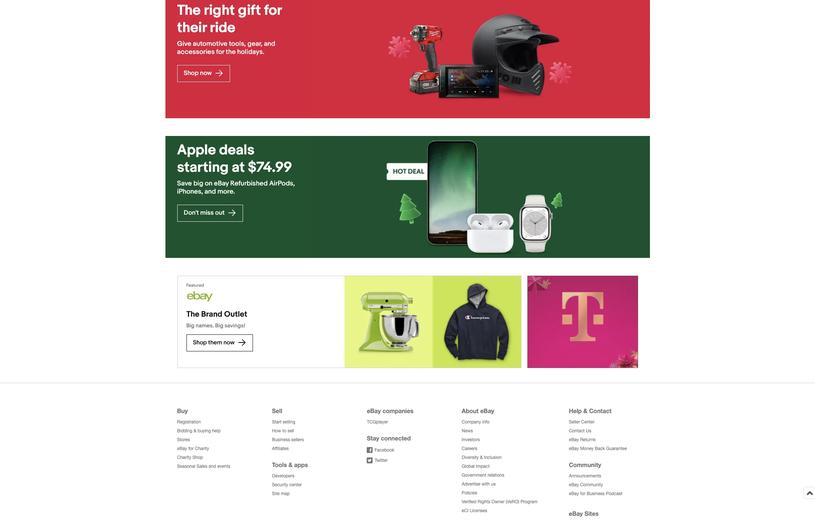 Task type: describe. For each thing, give the bounding box(es) containing it.
right
[[204, 2, 235, 19]]

policies
[[462, 491, 478, 496]]

$74.99
[[248, 159, 292, 176]]

advertise with us link
[[462, 482, 496, 487]]

the right gift for their ride give automotive tools, gear, and accessories for the holidays.
[[177, 2, 282, 56]]

refurbished
[[230, 180, 268, 188]]

and inside the registration bidding & buying help stores ebay for charity charity shop seasonal sales and events
[[209, 464, 216, 469]]

shop for shop now
[[184, 70, 199, 77]]

ebay inside apple deals starting at $74.99 save big on ebay refurbished airpods, iphones, and more.
[[214, 180, 229, 188]]

government relations link
[[462, 473, 505, 478]]

careers
[[462, 446, 478, 451]]

rights
[[478, 500, 491, 505]]

about
[[462, 408, 479, 415]]

the for their
[[177, 2, 201, 19]]

announcements
[[569, 474, 602, 479]]

holidays.
[[237, 48, 265, 56]]

licenses
[[470, 508, 488, 514]]

security center link
[[272, 483, 302, 488]]

sell
[[272, 408, 282, 415]]

to
[[283, 429, 286, 434]]

business for community
[[587, 491, 605, 497]]

global
[[462, 464, 475, 469]]

stay connected
[[367, 435, 411, 442]]

0 vertical spatial community
[[569, 461, 602, 468]]

for left the at the left top of the page
[[216, 48, 224, 56]]

iphones,
[[177, 188, 203, 196]]

verified rights owner (vero) program link
[[462, 500, 538, 505]]

with
[[482, 482, 490, 487]]

ebay sites
[[569, 510, 599, 517]]

& right help
[[584, 408, 588, 415]]

ebay for charity link
[[177, 446, 209, 451]]

shop now
[[184, 70, 213, 77]]

about ebay
[[462, 408, 495, 415]]

shop for shop them now
[[193, 339, 207, 346]]

1 vertical spatial charity
[[177, 455, 191, 460]]

deals
[[219, 142, 255, 159]]

ebay down ebay returns link
[[569, 446, 579, 451]]

site map link
[[272, 491, 290, 497]]

community inside announcements ebay community ebay for business podcast
[[581, 483, 603, 488]]

don't miss out link
[[177, 205, 243, 222]]

announcements ebay community ebay for business podcast
[[569, 474, 623, 497]]

sell
[[288, 429, 294, 434]]

bidding & buying help link
[[177, 429, 221, 434]]

policies link
[[462, 491, 478, 496]]

advertise
[[462, 482, 481, 487]]

apple deals starting at $74.99 link
[[177, 142, 300, 177]]

podcast
[[606, 491, 623, 497]]

eci licenses link
[[462, 508, 488, 514]]

more.
[[218, 188, 235, 196]]

ebay down ebay community link
[[569, 491, 579, 497]]

company info news investors careers diversity & inclusion global impact government relations advertise with us policies verified rights owner (vero) program eci licenses
[[462, 420, 538, 514]]

save
[[177, 180, 192, 188]]

relations
[[488, 473, 505, 478]]

diversity
[[462, 455, 479, 460]]

news link
[[462, 429, 473, 434]]

business sellers link
[[272, 437, 304, 443]]

info
[[483, 420, 490, 425]]

for inside the registration bidding & buying help stores ebay for charity charity shop seasonal sales and events
[[188, 446, 194, 451]]

community link
[[569, 461, 602, 468]]

airpods,
[[269, 180, 295, 188]]

facebook link
[[367, 447, 395, 453]]

advertisement region
[[528, 276, 639, 368]]

at
[[232, 159, 245, 176]]

companies
[[383, 408, 414, 415]]

buying
[[198, 429, 211, 434]]

help
[[569, 408, 582, 415]]

ebay for business podcast link
[[569, 491, 623, 497]]

for right "gift"
[[264, 2, 282, 19]]

contact for center
[[569, 429, 585, 434]]

us
[[491, 482, 496, 487]]

1 horizontal spatial now
[[224, 339, 235, 346]]

start
[[272, 420, 282, 425]]

help
[[212, 429, 221, 434]]

gift
[[238, 2, 261, 19]]

& inside 'company info news investors careers diversity & inclusion global impact government relations advertise with us policies verified rights owner (vero) program eci licenses'
[[480, 455, 483, 460]]

seller center contact us ebay returns ebay money back guarantee
[[569, 420, 627, 451]]

seasonal sales and events link
[[177, 464, 231, 469]]

sellers
[[291, 437, 304, 443]]

seller
[[569, 420, 580, 425]]

big
[[194, 180, 203, 188]]

the for names.
[[186, 310, 200, 320]]

developers link
[[272, 474, 295, 479]]

tools
[[272, 461, 287, 468]]

contact us link
[[569, 429, 592, 434]]

ebay down announcements
[[569, 483, 579, 488]]

apple deals starting at $74.99 save big on ebay refurbished airpods, iphones, and more.
[[177, 142, 295, 196]]

company
[[462, 420, 481, 425]]



Task type: locate. For each thing, give the bounding box(es) containing it.
automotive
[[193, 40, 228, 48]]

affiliates link
[[272, 446, 289, 451]]

and inside apple deals starting at $74.99 save big on ebay refurbished airpods, iphones, and more.
[[205, 188, 216, 196]]

the
[[226, 48, 236, 56]]

& inside the registration bidding & buying help stores ebay for charity charity shop seasonal sales and events
[[194, 429, 197, 434]]

0 vertical spatial and
[[264, 40, 276, 48]]

ebay up more.
[[214, 180, 229, 188]]

tcgplayer link
[[367, 420, 388, 425]]

charity shop link
[[177, 455, 203, 460]]

& up "impact"
[[480, 455, 483, 460]]

charity up charity shop link
[[195, 446, 209, 451]]

1 vertical spatial shop
[[193, 339, 207, 346]]

eci
[[462, 508, 469, 514]]

1 vertical spatial contact
[[569, 429, 585, 434]]

their
[[177, 19, 207, 37]]

ebay
[[214, 180, 229, 188], [367, 408, 381, 415], [481, 408, 495, 415], [569, 437, 579, 443], [177, 446, 187, 451], [569, 446, 579, 451], [569, 483, 579, 488], [569, 491, 579, 497], [569, 510, 583, 517]]

0 vertical spatial business
[[272, 437, 290, 443]]

1 vertical spatial the
[[186, 310, 200, 320]]

2 vertical spatial and
[[209, 464, 216, 469]]

sites
[[585, 510, 599, 517]]

now
[[200, 70, 212, 77], [224, 339, 235, 346]]

big
[[186, 322, 195, 330], [215, 322, 223, 330]]

business for how
[[272, 437, 290, 443]]

featured
[[186, 283, 204, 288]]

facebook
[[375, 448, 395, 453]]

1 horizontal spatial big
[[215, 322, 223, 330]]

back
[[595, 446, 605, 451]]

contact for &
[[590, 408, 612, 415]]

1 vertical spatial business
[[587, 491, 605, 497]]

stores link
[[177, 437, 190, 443]]

main content
[[0, 0, 816, 383]]

center
[[582, 420, 595, 425]]

contact up center
[[590, 408, 612, 415]]

careers link
[[462, 446, 478, 451]]

business up affiliates link
[[272, 437, 290, 443]]

& left apps
[[289, 461, 293, 468]]

tools & apps
[[272, 461, 308, 468]]

buy link
[[177, 408, 188, 415]]

program
[[521, 500, 538, 505]]

ebay community link
[[569, 483, 603, 488]]

connected
[[381, 435, 411, 442]]

business inside announcements ebay community ebay for business podcast
[[587, 491, 605, 497]]

selling
[[283, 420, 296, 425]]

1 vertical spatial and
[[205, 188, 216, 196]]

for up charity shop link
[[188, 446, 194, 451]]

and inside the right gift for their ride give automotive tools, gear, and accessories for the holidays.
[[264, 40, 276, 48]]

ebay up tcgplayer link
[[367, 408, 381, 415]]

apple
[[177, 142, 216, 159]]

business
[[272, 437, 290, 443], [587, 491, 605, 497]]

site
[[272, 491, 280, 497]]

1 horizontal spatial charity
[[195, 446, 209, 451]]

on
[[205, 180, 213, 188]]

impact
[[476, 464, 490, 469]]

(vero)
[[506, 500, 520, 505]]

ebay up the info
[[481, 408, 495, 415]]

community up "announcements" link
[[569, 461, 602, 468]]

registration link
[[177, 420, 201, 425]]

guarantee
[[607, 446, 627, 451]]

ebay inside the registration bidding & buying help stores ebay for charity charity shop seasonal sales and events
[[177, 446, 187, 451]]

bidding
[[177, 429, 193, 434]]

developers security center site map
[[272, 474, 302, 497]]

shop down the accessories
[[184, 70, 199, 77]]

for down ebay community link
[[581, 491, 586, 497]]

0 horizontal spatial charity
[[177, 455, 191, 460]]

now down the accessories
[[200, 70, 212, 77]]

0 horizontal spatial big
[[186, 322, 195, 330]]

verified
[[462, 500, 477, 505]]

& left the buying
[[194, 429, 197, 434]]

2 big from the left
[[215, 322, 223, 330]]

seasonal
[[177, 464, 195, 469]]

out
[[215, 209, 225, 217]]

0 horizontal spatial contact
[[569, 429, 585, 434]]

ebay companies
[[367, 408, 414, 415]]

ebay money back guarantee link
[[569, 446, 627, 451]]

for inside announcements ebay community ebay for business podcast
[[581, 491, 586, 497]]

how to sell link
[[272, 429, 294, 434]]

buy
[[177, 408, 188, 415]]

affiliates
[[272, 446, 289, 451]]

government
[[462, 473, 487, 478]]

big down brand at the bottom left of the page
[[215, 322, 223, 330]]

0 horizontal spatial business
[[272, 437, 290, 443]]

contact down seller
[[569, 429, 585, 434]]

shop up sales
[[193, 455, 203, 460]]

1 big from the left
[[186, 322, 195, 330]]

shop left them
[[193, 339, 207, 346]]

news
[[462, 429, 473, 434]]

ebay left sites
[[569, 510, 583, 517]]

business down ebay community link
[[587, 491, 605, 497]]

main content containing the right gift for their ride
[[0, 0, 816, 383]]

the
[[177, 2, 201, 19], [186, 310, 200, 320]]

developers
[[272, 474, 295, 479]]

the inside the right gift for their ride give automotive tools, gear, and accessories for the holidays.
[[177, 2, 201, 19]]

for
[[264, 2, 282, 19], [216, 48, 224, 56], [188, 446, 194, 451], [581, 491, 586, 497]]

0 vertical spatial shop
[[184, 70, 199, 77]]

community up ebay for business podcast link
[[581, 483, 603, 488]]

events
[[217, 464, 231, 469]]

the up names.
[[186, 310, 200, 320]]

give
[[177, 40, 192, 48]]

don't
[[184, 209, 199, 217]]

2 vertical spatial shop
[[193, 455, 203, 460]]

stores
[[177, 437, 190, 443]]

ebay down 'contact us' link
[[569, 437, 579, 443]]

0 vertical spatial the
[[177, 2, 201, 19]]

outlet
[[224, 310, 247, 320]]

the right gift for their ride link
[[177, 2, 300, 37]]

the left right
[[177, 2, 201, 19]]

and right sales
[[209, 464, 216, 469]]

company info link
[[462, 420, 490, 425]]

miss
[[200, 209, 214, 217]]

ride
[[210, 19, 236, 37]]

and down 'on'
[[205, 188, 216, 196]]

announcements link
[[569, 474, 602, 479]]

registration
[[177, 420, 201, 425]]

the inside the brand outlet big names. big savings!
[[186, 310, 200, 320]]

names.
[[196, 322, 214, 330]]

0 vertical spatial now
[[200, 70, 212, 77]]

charity up seasonal
[[177, 455, 191, 460]]

shop inside the registration bidding & buying help stores ebay for charity charity shop seasonal sales and events
[[193, 455, 203, 460]]

brand
[[201, 310, 223, 320]]

and right 'gear,'
[[264, 40, 276, 48]]

0 horizontal spatial now
[[200, 70, 212, 77]]

1 vertical spatial now
[[224, 339, 235, 346]]

contact inside seller center contact us ebay returns ebay money back guarantee
[[569, 429, 585, 434]]

map
[[281, 491, 290, 497]]

returns
[[581, 437, 596, 443]]

charity
[[195, 446, 209, 451], [177, 455, 191, 460]]

center
[[290, 483, 302, 488]]

0 vertical spatial contact
[[590, 408, 612, 415]]

1 vertical spatial community
[[581, 483, 603, 488]]

the brand outlet big names. big savings!
[[186, 310, 247, 330]]

now right them
[[224, 339, 235, 346]]

ebay down stores
[[177, 446, 187, 451]]

big left names.
[[186, 322, 195, 330]]

1 horizontal spatial contact
[[590, 408, 612, 415]]

owner
[[492, 500, 505, 505]]

shop them now
[[193, 339, 236, 346]]

sell link
[[272, 408, 282, 415]]

how
[[272, 429, 281, 434]]

0 vertical spatial charity
[[195, 446, 209, 451]]

1 horizontal spatial business
[[587, 491, 605, 497]]

accessories
[[177, 48, 215, 56]]

business inside start selling how to sell business sellers affiliates
[[272, 437, 290, 443]]

twitter
[[375, 458, 388, 463]]



Task type: vqa. For each thing, say whether or not it's contained in the screenshot.
automotive
yes



